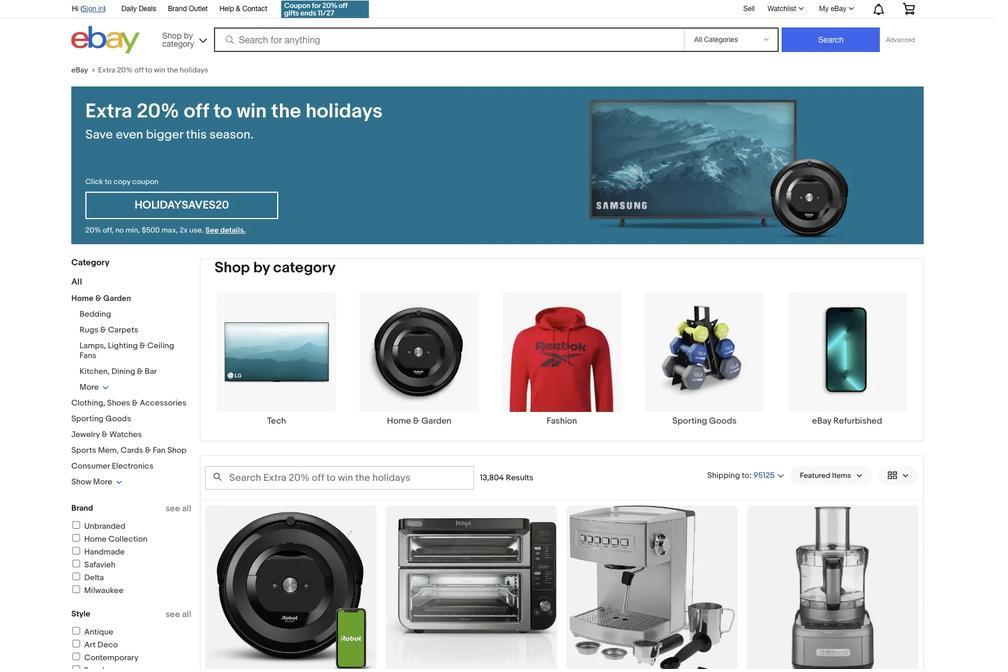 Task type: vqa. For each thing, say whether or not it's contained in the screenshot.
tab list on the top of the page
no



Task type: locate. For each thing, give the bounding box(es) containing it.
collection
[[108, 535, 147, 545]]

more down consumer electronics link
[[93, 477, 112, 487]]

Antique checkbox
[[73, 628, 80, 635]]

lighting
[[108, 341, 138, 351]]

&
[[236, 5, 240, 13], [95, 294, 101, 304], [100, 325, 106, 335], [140, 341, 146, 351], [137, 367, 143, 377], [132, 398, 138, 408], [413, 416, 420, 427], [102, 430, 108, 440], [145, 446, 151, 456]]

by inside main content
[[253, 259, 270, 277]]

0 vertical spatial shop
[[162, 31, 182, 40]]

see
[[165, 504, 180, 515], [165, 609, 180, 621]]

fashion
[[547, 416, 577, 427]]

shoes
[[107, 398, 130, 408]]

0 horizontal spatial brand
[[71, 504, 93, 514]]

0 vertical spatial more
[[80, 383, 99, 392]]

win inside extra 20% off to win the holidays save even bigger this season.
[[237, 99, 267, 124]]

brand outlet link
[[168, 3, 208, 16]]

sign
[[82, 5, 96, 13]]

off up this
[[184, 99, 209, 124]]

0 horizontal spatial win
[[154, 66, 165, 75]]

0 vertical spatial win
[[154, 66, 165, 75]]

1 vertical spatial shop
[[215, 259, 250, 277]]

ebay inside shop by category main content
[[812, 416, 832, 427]]

1 see all from the top
[[165, 504, 191, 515]]

category inside main content
[[273, 259, 336, 277]]

show more
[[71, 477, 112, 487]]

2 vertical spatial shop
[[167, 446, 187, 456]]

Art Deco checkbox
[[73, 640, 80, 648]]

see all button for art deco
[[165, 609, 191, 621]]

1 horizontal spatial shop by category
[[215, 259, 336, 277]]

ebay link
[[71, 66, 98, 75]]

1 vertical spatial see all button
[[165, 609, 191, 621]]

1 vertical spatial shop by category
[[215, 259, 336, 277]]

cuisinart 8 cup food processor, 350-watt motor, gunmetal image
[[747, 506, 919, 670]]

shop by category inside shop by category dropdown button
[[162, 31, 194, 48]]

& inside account navigation
[[236, 5, 240, 13]]

brand left outlet
[[168, 5, 187, 13]]

0 vertical spatial holidays
[[180, 66, 208, 75]]

brand up unbranded option
[[71, 504, 93, 514]]

1 vertical spatial holidays
[[306, 99, 383, 124]]

shop by category banner
[[66, 0, 924, 57]]

$500
[[142, 226, 160, 235]]

dining
[[112, 367, 135, 377]]

ebay refurbished
[[812, 416, 883, 427]]

home collection link
[[71, 535, 147, 545]]

even
[[116, 128, 143, 143]]

goods
[[105, 414, 131, 424], [709, 416, 737, 427]]

the inside extra 20% off to win the holidays save even bigger this season.
[[271, 99, 301, 124]]

0 horizontal spatial sporting
[[71, 414, 104, 424]]

0 vertical spatial all
[[182, 504, 191, 515]]

list inside shop by category main content
[[201, 292, 924, 441]]

1 vertical spatial by
[[253, 259, 270, 277]]

0 horizontal spatial shop by category
[[162, 31, 194, 48]]

20% inside extra 20% off to win the holidays save even bigger this season.
[[137, 99, 179, 124]]

brand inside account navigation
[[168, 5, 187, 13]]

sell
[[744, 4, 755, 13]]

off
[[134, 66, 144, 75], [184, 99, 209, 124]]

1 vertical spatial ebay
[[71, 66, 88, 75]]

to inside extra 20% off to win the holidays save even bigger this season.
[[214, 99, 232, 124]]

featured items
[[800, 471, 852, 481]]

electronics
[[112, 461, 153, 471]]

1 horizontal spatial by
[[253, 259, 270, 277]]

2 vertical spatial 20%
[[85, 226, 101, 235]]

extra for extra 20% off to win the holidays
[[98, 66, 115, 75]]

copy
[[113, 177, 131, 187]]

off,
[[103, 226, 114, 235]]

my ebay
[[819, 5, 847, 13]]

clothing,
[[71, 398, 105, 408]]

list containing tech
[[201, 292, 924, 441]]

more up clothing,
[[80, 383, 99, 392]]

20% up the bigger in the left of the page
[[137, 99, 179, 124]]

extra
[[98, 66, 115, 75], [85, 99, 132, 124]]

1 horizontal spatial off
[[184, 99, 209, 124]]

list
[[201, 292, 924, 441]]

lamps,
[[80, 341, 106, 351]]

shop by category down details.
[[215, 259, 336, 277]]

holidaysaves20
[[135, 199, 229, 212]]

Search for anything text field
[[216, 29, 682, 51]]

to inside shipping to : 95125
[[742, 470, 750, 480]]

home for unbranded
[[84, 535, 107, 545]]

watchlist link
[[761, 2, 810, 16]]

1 vertical spatial category
[[273, 259, 336, 277]]

1 vertical spatial brand
[[71, 504, 93, 514]]

the
[[167, 66, 178, 75], [271, 99, 301, 124]]

2 see all button from the top
[[165, 609, 191, 621]]

goods down shoes
[[105, 414, 131, 424]]

safavieh link
[[71, 560, 115, 570]]

help & contact
[[220, 5, 267, 13]]

1 horizontal spatial holidays
[[306, 99, 383, 124]]

clothing, shoes & accessories sporting goods jewelry & watches sports mem, cards & fan shop consumer electronics
[[71, 398, 187, 471]]

2 all from the top
[[182, 609, 191, 621]]

0 vertical spatial the
[[167, 66, 178, 75]]

1 vertical spatial see all
[[165, 609, 191, 621]]

delta
[[84, 573, 104, 583]]

1 see from the top
[[165, 504, 180, 515]]

0 vertical spatial see all
[[165, 504, 191, 515]]

1 horizontal spatial the
[[271, 99, 301, 124]]

safavieh
[[84, 560, 115, 570]]

bar
[[145, 367, 157, 377]]

None submit
[[782, 27, 880, 52]]

by
[[184, 31, 193, 40], [253, 259, 270, 277]]

see all
[[165, 504, 191, 515], [165, 609, 191, 621]]

& inside shop by category main content
[[413, 416, 420, 427]]

see
[[205, 226, 219, 235]]

shop by category inside shop by category main content
[[215, 259, 336, 277]]

1 horizontal spatial garden
[[422, 416, 452, 427]]

shop down details.
[[215, 259, 250, 277]]

95125
[[754, 471, 775, 481]]

rugs & carpets link
[[80, 325, 138, 335]]

home inside home & garden link
[[387, 416, 411, 427]]

2 see from the top
[[165, 609, 180, 621]]

1 horizontal spatial sporting
[[673, 416, 707, 427]]

win for extra 20% off to win the holidays save even bigger this season.
[[237, 99, 267, 124]]

1 horizontal spatial sporting goods link
[[633, 292, 776, 427]]

my ebay link
[[813, 2, 860, 16]]

ninja 12-in-1 double oven with flexdoor countertop oven & air fryer dct401 image
[[386, 506, 557, 670]]

0 vertical spatial 20%
[[117, 66, 133, 75]]

0 horizontal spatial by
[[184, 31, 193, 40]]

brand for brand
[[71, 504, 93, 514]]

1 vertical spatial off
[[184, 99, 209, 124]]

handmade link
[[71, 547, 125, 557]]

1 vertical spatial home & garden
[[387, 416, 452, 427]]

0 horizontal spatial goods
[[105, 414, 131, 424]]

brand for brand outlet
[[168, 5, 187, 13]]

win
[[154, 66, 165, 75], [237, 99, 267, 124]]

0 vertical spatial extra
[[98, 66, 115, 75]]

your shopping cart image
[[902, 3, 916, 15]]

shop by category down brand outlet link
[[162, 31, 194, 48]]

click to copy coupon
[[85, 177, 159, 187]]

more
[[80, 383, 99, 392], [93, 477, 112, 487]]

2 horizontal spatial 20%
[[137, 99, 179, 124]]

account navigation
[[66, 0, 924, 20]]

1 vertical spatial 20%
[[137, 99, 179, 124]]

1 vertical spatial home
[[387, 416, 411, 427]]

1 horizontal spatial goods
[[709, 416, 737, 427]]

ebay
[[831, 5, 847, 13], [71, 66, 88, 75], [812, 416, 832, 427]]

0 horizontal spatial the
[[167, 66, 178, 75]]

refurbished
[[834, 416, 883, 427]]

this
[[186, 128, 207, 143]]

win up the season.
[[237, 99, 267, 124]]

shop right fan
[[167, 446, 187, 456]]

by inside the shop by category
[[184, 31, 193, 40]]

0 vertical spatial see
[[165, 504, 180, 515]]

off inside extra 20% off to win the holidays save even bigger this season.
[[184, 99, 209, 124]]

2 vertical spatial home
[[84, 535, 107, 545]]

to
[[145, 66, 152, 75], [214, 99, 232, 124], [105, 177, 112, 187], [742, 470, 750, 480]]

kitchen, dining & bar link
[[80, 367, 157, 377]]

shop
[[162, 31, 182, 40], [215, 259, 250, 277], [167, 446, 187, 456]]

contact
[[242, 5, 267, 13]]

shop by category main content
[[200, 259, 924, 670]]

art deco link
[[71, 640, 118, 650]]

bedding link
[[80, 309, 111, 319]]

Safavieh checkbox
[[73, 560, 80, 568]]

0 vertical spatial brand
[[168, 5, 187, 13]]

Handmade checkbox
[[73, 547, 80, 555]]

deco
[[98, 640, 118, 650]]

rugs
[[80, 325, 98, 335]]

0 vertical spatial home
[[71, 294, 94, 304]]

win for extra 20% off to win the holidays
[[154, 66, 165, 75]]

shop down brand outlet link
[[162, 31, 182, 40]]

0 vertical spatial home & garden
[[71, 294, 131, 304]]

20%
[[117, 66, 133, 75], [137, 99, 179, 124], [85, 226, 101, 235]]

1 vertical spatial see
[[165, 609, 180, 621]]

1 horizontal spatial brand
[[168, 5, 187, 13]]

0 vertical spatial ebay
[[831, 5, 847, 13]]

0 horizontal spatial holidays
[[180, 66, 208, 75]]

season.
[[210, 128, 254, 143]]

0 vertical spatial see all button
[[165, 504, 191, 515]]

1 horizontal spatial 20%
[[117, 66, 133, 75]]

outlet
[[189, 5, 208, 13]]

sign in link
[[82, 5, 104, 13]]

0 vertical spatial category
[[162, 39, 194, 48]]

1 vertical spatial win
[[237, 99, 267, 124]]

1 vertical spatial extra
[[85, 99, 132, 124]]

1 see all button from the top
[[165, 504, 191, 515]]

1 vertical spatial the
[[271, 99, 301, 124]]

show more button
[[71, 477, 122, 487]]

details.
[[220, 226, 246, 235]]

shop by category
[[162, 31, 194, 48], [215, 259, 336, 277]]

0 horizontal spatial garden
[[103, 294, 131, 304]]

0 vertical spatial garden
[[103, 294, 131, 304]]

20% left off, on the top of page
[[85, 226, 101, 235]]

0 horizontal spatial off
[[134, 66, 144, 75]]

category
[[71, 257, 110, 268]]

2 vertical spatial ebay
[[812, 416, 832, 427]]

)
[[104, 5, 106, 13]]

0 vertical spatial shop by category
[[162, 31, 194, 48]]

1 horizontal spatial win
[[237, 99, 267, 124]]

off right ebay "link"
[[134, 66, 144, 75]]

featured
[[800, 471, 831, 481]]

items
[[832, 471, 852, 481]]

20% right ebay "link"
[[117, 66, 133, 75]]

goods inside list
[[709, 416, 737, 427]]

0 vertical spatial off
[[134, 66, 144, 75]]

Enter your search keyword text field
[[205, 467, 474, 490]]

extra inside extra 20% off to win the holidays save even bigger this season.
[[85, 99, 132, 124]]

1 vertical spatial garden
[[422, 416, 452, 427]]

1 horizontal spatial home & garden
[[387, 416, 452, 427]]

antique link
[[71, 628, 113, 638]]

goods up shipping
[[709, 416, 737, 427]]

brand
[[168, 5, 187, 13], [71, 504, 93, 514]]

0 horizontal spatial category
[[162, 39, 194, 48]]

20% for extra 20% off to win the holidays save even bigger this season.
[[137, 99, 179, 124]]

garden inside shop by category main content
[[422, 416, 452, 427]]

brand outlet
[[168, 5, 208, 13]]

1 all from the top
[[182, 504, 191, 515]]

use.
[[190, 226, 204, 235]]

off for extra 20% off to win the holidays
[[134, 66, 144, 75]]

category
[[162, 39, 194, 48], [273, 259, 336, 277]]

1 horizontal spatial category
[[273, 259, 336, 277]]

holidaysaves20 button
[[85, 192, 278, 219]]

holidays inside extra 20% off to win the holidays save even bigger this season.
[[306, 99, 383, 124]]

ebay for ebay "link"
[[71, 66, 88, 75]]

Unbranded checkbox
[[73, 522, 80, 529]]

0 vertical spatial by
[[184, 31, 193, 40]]

1 vertical spatial all
[[182, 609, 191, 621]]

win down shop by category dropdown button
[[154, 66, 165, 75]]

all for deco
[[182, 609, 191, 621]]

my
[[819, 5, 829, 13]]

2 see all from the top
[[165, 609, 191, 621]]



Task type: describe. For each thing, give the bounding box(es) containing it.
style
[[71, 609, 90, 619]]

help
[[220, 5, 234, 13]]

no
[[115, 226, 124, 235]]

antique
[[84, 628, 113, 638]]

home collection
[[84, 535, 147, 545]]

bedding rugs & carpets lamps, lighting & ceiling fans kitchen, dining & bar
[[80, 309, 174, 377]]

view: gallery view image
[[888, 470, 909, 482]]

see all for art deco
[[165, 609, 191, 621]]

sporting goods
[[673, 416, 737, 427]]

delta link
[[71, 573, 104, 583]]

carpets
[[108, 325, 138, 335]]

sporting goods link inside list
[[633, 292, 776, 427]]

help & contact link
[[220, 3, 267, 16]]

off for extra 20% off to win the holidays save even bigger this season.
[[184, 99, 209, 124]]

see all button for home collection
[[165, 504, 191, 515]]

in
[[98, 5, 104, 13]]

the for extra 20% off to win the holidays save even bigger this season.
[[271, 99, 301, 124]]

1 vertical spatial more
[[93, 477, 112, 487]]

advanced link
[[880, 28, 921, 51]]

extra 20% off to win the holidays
[[98, 66, 208, 75]]

Home Collection checkbox
[[73, 535, 80, 542]]

watchlist
[[768, 5, 797, 13]]

save
[[85, 128, 113, 143]]

sports
[[71, 446, 96, 456]]

art deco
[[84, 640, 118, 650]]

see for art deco
[[165, 609, 180, 621]]

all for collection
[[182, 504, 191, 515]]

coupon
[[132, 177, 159, 187]]

holidays for extra 20% off to win the holidays save even bigger this season.
[[306, 99, 383, 124]]

Contemporary checkbox
[[73, 653, 80, 661]]

min,
[[126, 226, 140, 235]]

irobot roomba e5 (5150) vacuum cleaning robot manufacturer certified refurbished image
[[205, 512, 377, 670]]

ebay inside account navigation
[[831, 5, 847, 13]]

goods inside clothing, shoes & accessories sporting goods jewelry & watches sports mem, cards & fan shop consumer electronics
[[105, 414, 131, 424]]

none submit inside the shop by category banner
[[782, 27, 880, 52]]

the for extra 20% off to win the holidays
[[167, 66, 178, 75]]

handmade
[[84, 547, 125, 557]]

deals
[[139, 5, 156, 13]]

mem,
[[98, 446, 119, 456]]

watches
[[109, 430, 142, 440]]

home & garden inside shop by category main content
[[387, 416, 452, 427]]

cuisinart programmable 15-bar espresso maker, stainless steel, (em-200nfr) image
[[567, 506, 738, 670]]

click
[[85, 177, 103, 187]]

daily
[[121, 5, 137, 13]]

20% for extra 20% off to win the holidays
[[117, 66, 133, 75]]

hi
[[72, 5, 79, 13]]

tech
[[267, 416, 286, 427]]

Delta checkbox
[[73, 573, 80, 581]]

bigger
[[146, 128, 183, 143]]

max,
[[162, 226, 178, 235]]

sporting inside clothing, shoes & accessories sporting goods jewelry & watches sports mem, cards & fan shop consumer electronics
[[71, 414, 104, 424]]

:
[[750, 470, 752, 480]]

unbranded link
[[71, 522, 126, 532]]

ceiling
[[147, 341, 174, 351]]

2x
[[180, 226, 188, 235]]

see all for home collection
[[165, 504, 191, 515]]

bedding
[[80, 309, 111, 319]]

cards
[[121, 446, 143, 456]]

milwaukee
[[84, 586, 124, 596]]

Milwaukee checkbox
[[73, 586, 80, 594]]

kitchen,
[[80, 367, 110, 377]]

consumer
[[71, 461, 110, 471]]

0 horizontal spatial 20%
[[85, 226, 101, 235]]

0 horizontal spatial sporting goods link
[[71, 414, 131, 424]]

unbranded
[[84, 522, 126, 532]]

all link
[[71, 277, 82, 288]]

daily deals link
[[121, 3, 156, 16]]

clothing, shoes & accessories link
[[71, 398, 187, 408]]

daily deals
[[121, 5, 156, 13]]

category inside dropdown button
[[162, 39, 194, 48]]

Farmhouse checkbox
[[73, 666, 80, 670]]

art
[[84, 640, 96, 650]]

shop inside dropdown button
[[162, 31, 182, 40]]

home for tech
[[387, 416, 411, 427]]

ebay refurbished link
[[776, 292, 919, 427]]

tech link
[[205, 292, 348, 427]]

ebay for ebay refurbished
[[812, 416, 832, 427]]

results
[[506, 473, 534, 483]]

hi ( sign in )
[[72, 5, 106, 13]]

sporting inside shop by category main content
[[673, 416, 707, 427]]

shop inside main content
[[215, 259, 250, 277]]

featured items button
[[791, 467, 873, 485]]

jewelry & watches link
[[71, 430, 142, 440]]

shop inside clothing, shoes & accessories sporting goods jewelry & watches sports mem, cards & fan shop consumer electronics
[[167, 446, 187, 456]]

13,804 results
[[480, 473, 534, 483]]

0 horizontal spatial home & garden
[[71, 294, 131, 304]]

consumer electronics link
[[71, 461, 153, 471]]

see for home collection
[[165, 504, 180, 515]]

13,804
[[480, 473, 504, 483]]

fan
[[153, 446, 166, 456]]

jewelry
[[71, 430, 100, 440]]

contemporary link
[[71, 653, 139, 663]]

get an extra 20% off image
[[281, 1, 369, 18]]

shipping
[[708, 470, 740, 480]]

20% off, no min, $500 max, 2x use. see details.
[[85, 226, 246, 235]]

show
[[71, 477, 91, 487]]

more button
[[80, 383, 109, 392]]

extra 20% off to win the holidays save even bigger this season.
[[85, 99, 383, 143]]

milwaukee link
[[71, 586, 124, 596]]

shop by category button
[[157, 26, 210, 51]]

holidays for extra 20% off to win the holidays
[[180, 66, 208, 75]]

extra for extra 20% off to win the holidays save even bigger this season.
[[85, 99, 132, 124]]



